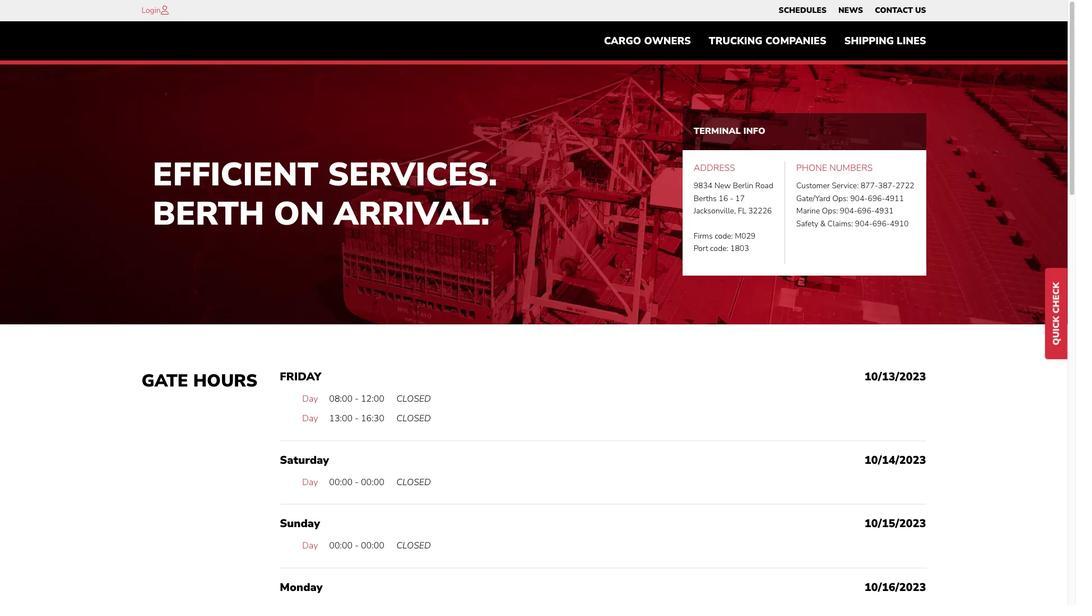 Task type: locate. For each thing, give the bounding box(es) containing it.
2 vertical spatial 904-
[[855, 218, 873, 229]]

menu bar
[[773, 3, 932, 18], [595, 30, 935, 52]]

- for sunday
[[355, 540, 359, 552]]

2722
[[896, 181, 915, 191]]

00:00
[[329, 476, 353, 489], [361, 476, 385, 489], [329, 540, 353, 552], [361, 540, 385, 552]]

day down saturday
[[302, 476, 318, 489]]

0 vertical spatial menu bar
[[773, 3, 932, 18]]

ops: up &
[[822, 206, 838, 216]]

day left 13:00
[[302, 413, 318, 425]]

day down friday
[[302, 393, 318, 405]]

marine
[[796, 206, 820, 216]]

login link
[[142, 5, 161, 16]]

info
[[744, 125, 766, 137]]

service:
[[832, 181, 859, 191]]

3 day from the top
[[302, 476, 318, 489]]

2 closed from the top
[[397, 413, 431, 425]]

1 00:00 - 00:00 from the top
[[329, 476, 385, 489]]

monday
[[280, 580, 323, 595]]

arrival.
[[334, 192, 490, 236]]

shipping lines link
[[836, 30, 935, 52]]

904- down the 877-
[[851, 193, 868, 204]]

2 00:00 - 00:00 from the top
[[329, 540, 385, 552]]

day down sunday at the left of the page
[[302, 540, 318, 552]]

code: right port
[[710, 243, 729, 254]]

cargo owners link
[[595, 30, 700, 52]]

-
[[730, 193, 734, 204], [355, 393, 359, 405], [355, 413, 359, 425], [355, 476, 359, 489], [355, 540, 359, 552]]

0 vertical spatial code:
[[715, 231, 733, 242]]

10/13/2023
[[865, 369, 926, 384]]

efficient
[[153, 153, 319, 197]]

ops:
[[833, 193, 849, 204], [822, 206, 838, 216]]

terminal info
[[694, 125, 766, 137]]

shipping
[[845, 34, 894, 48]]

4 day from the top
[[302, 540, 318, 552]]

9834
[[694, 181, 713, 191]]

shipping lines
[[845, 34, 926, 48]]

696-
[[868, 193, 885, 204], [858, 206, 875, 216], [873, 218, 890, 229]]

menu bar up shipping
[[773, 3, 932, 18]]

904- right claims:
[[855, 218, 873, 229]]

friday
[[280, 369, 321, 384]]

code: up 1803
[[715, 231, 733, 242]]

1 vertical spatial menu bar
[[595, 30, 935, 52]]

- inside 9834 new berlin road berths 16 - 17 jacksonville, fl 32226
[[730, 193, 734, 204]]

day for friday
[[302, 393, 318, 405]]

387-
[[878, 181, 896, 191]]

customer
[[796, 181, 830, 191]]

00:00 - 00:00
[[329, 476, 385, 489], [329, 540, 385, 552]]

16:30
[[361, 413, 385, 425]]

quick
[[1051, 316, 1063, 346]]

3 closed from the top
[[397, 476, 431, 489]]

terminal
[[694, 125, 741, 137]]

- for friday
[[355, 393, 359, 405]]

904- up claims:
[[840, 206, 858, 216]]

firms code:  m029 port code:  1803
[[694, 231, 756, 254]]

schedules
[[779, 5, 827, 16]]

closed
[[397, 393, 431, 405], [397, 413, 431, 425], [397, 476, 431, 489], [397, 540, 431, 552]]

0 vertical spatial 00:00 - 00:00
[[329, 476, 385, 489]]

customer service: 877-387-2722 gate/yard ops: 904-696-4911 marine ops: 904-696-4931 safety & claims: 904-696-4910
[[796, 181, 915, 229]]

fl
[[738, 206, 747, 216]]

4911
[[885, 193, 904, 204]]

new
[[715, 181, 731, 191]]

berths
[[694, 193, 717, 204]]

904-
[[851, 193, 868, 204], [840, 206, 858, 216], [855, 218, 873, 229]]

1 vertical spatial ops:
[[822, 206, 838, 216]]

32226
[[749, 206, 772, 216]]

4 closed from the top
[[397, 540, 431, 552]]

1 day from the top
[[302, 393, 318, 405]]

code:
[[715, 231, 733, 242], [710, 243, 729, 254]]

1 vertical spatial 00:00 - 00:00
[[329, 540, 385, 552]]

ops: down service:
[[833, 193, 849, 204]]

menu bar down schedules link
[[595, 30, 935, 52]]

1 closed from the top
[[397, 393, 431, 405]]

safety
[[796, 218, 819, 229]]

00:00 - 00:00 for sunday
[[329, 540, 385, 552]]

contact
[[875, 5, 913, 16]]

10/14/2023
[[865, 453, 926, 468]]

day
[[302, 393, 318, 405], [302, 413, 318, 425], [302, 476, 318, 489], [302, 540, 318, 552]]

phone
[[796, 162, 827, 174]]

schedules link
[[779, 3, 827, 18]]

login
[[142, 5, 161, 16]]

gate/yard
[[796, 193, 831, 204]]

0 vertical spatial ops:
[[833, 193, 849, 204]]

4910
[[890, 218, 909, 229]]



Task type: describe. For each thing, give the bounding box(es) containing it.
00:00 - 00:00 for saturday
[[329, 476, 385, 489]]

phone numbers
[[796, 162, 873, 174]]

news
[[839, 5, 863, 16]]

0 vertical spatial 696-
[[868, 193, 885, 204]]

1 vertical spatial code:
[[710, 243, 729, 254]]

- for saturday
[[355, 476, 359, 489]]

2 vertical spatial 696-
[[873, 218, 890, 229]]

lines
[[897, 34, 926, 48]]

news link
[[839, 3, 863, 18]]

contact us
[[875, 5, 926, 16]]

10/16/2023
[[865, 580, 926, 595]]

jacksonville,
[[694, 206, 736, 216]]

closed for friday
[[397, 393, 431, 405]]

firms
[[694, 231, 713, 242]]

saturday
[[280, 453, 329, 468]]

owners
[[644, 34, 691, 48]]

closed for sunday
[[397, 540, 431, 552]]

companies
[[766, 34, 827, 48]]

sunday
[[280, 517, 320, 532]]

trucking
[[709, 34, 763, 48]]

13:00
[[329, 413, 353, 425]]

numbers
[[830, 162, 873, 174]]

gate
[[142, 369, 188, 393]]

4931
[[875, 206, 894, 216]]

services.
[[328, 153, 497, 197]]

on
[[274, 192, 325, 236]]

1803
[[730, 243, 749, 254]]

16
[[719, 193, 728, 204]]

hours
[[193, 369, 257, 393]]

trucking companies
[[709, 34, 827, 48]]

claims:
[[828, 218, 853, 229]]

road
[[755, 181, 773, 191]]

08:00
[[329, 393, 353, 405]]

m029
[[735, 231, 756, 242]]

10/15/2023
[[865, 517, 926, 532]]

berth
[[153, 192, 264, 236]]

day for saturday
[[302, 476, 318, 489]]

cargo
[[604, 34, 641, 48]]

&
[[820, 218, 826, 229]]

quick check link
[[1046, 268, 1068, 360]]

17
[[736, 193, 745, 204]]

user image
[[161, 6, 169, 15]]

contact us link
[[875, 3, 926, 18]]

us
[[915, 5, 926, 16]]

menu bar containing cargo owners
[[595, 30, 935, 52]]

address
[[694, 162, 735, 174]]

0 vertical spatial 904-
[[851, 193, 868, 204]]

berlin
[[733, 181, 754, 191]]

efficient services. berth on arrival.
[[153, 153, 497, 236]]

08:00 - 12:00
[[329, 393, 385, 405]]

12:00
[[361, 393, 385, 405]]

13:00 - 16:30
[[329, 413, 385, 425]]

port
[[694, 243, 708, 254]]

check
[[1051, 282, 1063, 314]]

quick check
[[1051, 282, 1063, 346]]

877-
[[861, 181, 878, 191]]

menu bar containing schedules
[[773, 3, 932, 18]]

1 vertical spatial 696-
[[858, 206, 875, 216]]

1 vertical spatial 904-
[[840, 206, 858, 216]]

gate hours
[[142, 369, 257, 393]]

2 day from the top
[[302, 413, 318, 425]]

closed for saturday
[[397, 476, 431, 489]]

day for sunday
[[302, 540, 318, 552]]

cargo owners
[[604, 34, 691, 48]]

9834 new berlin road berths 16 - 17 jacksonville, fl 32226
[[694, 181, 773, 216]]

trucking companies link
[[700, 30, 836, 52]]



